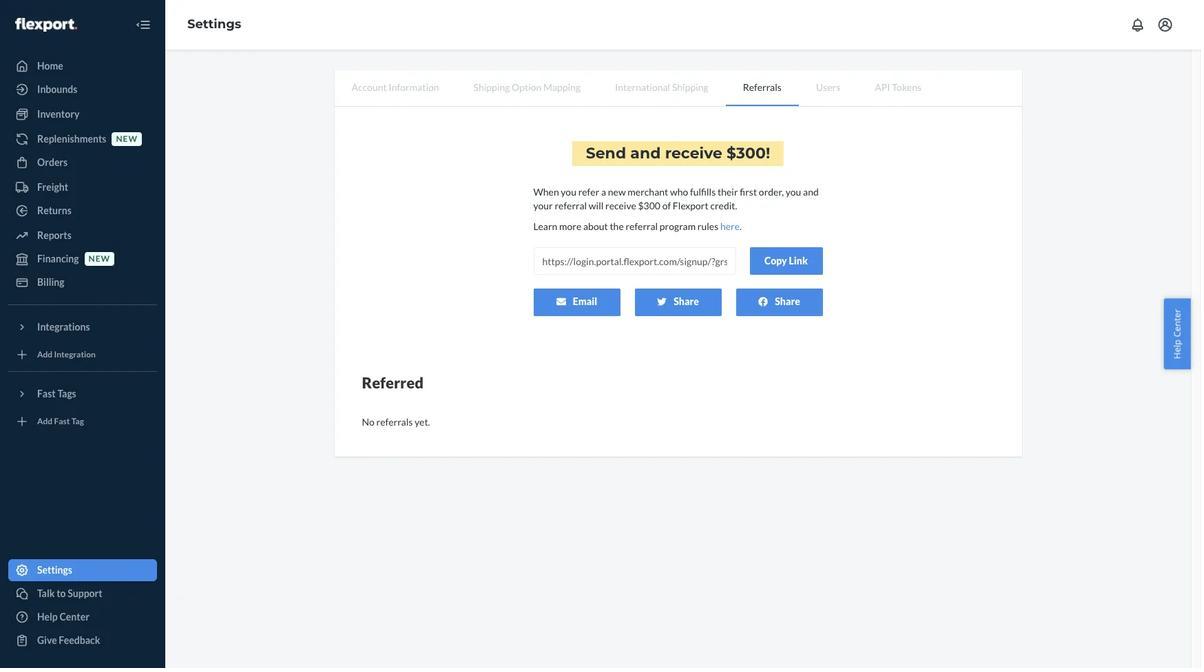 Task type: vqa. For each thing, say whether or not it's contained in the screenshot.
domestic
no



Task type: locate. For each thing, give the bounding box(es) containing it.
tags
[[57, 388, 76, 400]]

0 horizontal spatial $300
[[638, 200, 661, 212]]

referrals
[[377, 416, 413, 428]]

1 vertical spatial receive
[[606, 200, 636, 212]]

learn
[[534, 221, 558, 232]]

0 vertical spatial help center
[[1172, 309, 1184, 359]]

0 vertical spatial and
[[631, 144, 661, 163]]

you
[[561, 186, 577, 198], [786, 186, 802, 198]]

account information tab
[[335, 70, 457, 105]]

new right a
[[608, 186, 626, 198]]

settings link
[[187, 17, 241, 32], [8, 559, 157, 582]]

1 vertical spatial help center
[[37, 611, 90, 623]]

feedback
[[59, 635, 100, 646]]

2 share from the left
[[775, 296, 800, 307]]

receive up the
[[606, 200, 636, 212]]

1 horizontal spatial center
[[1172, 309, 1184, 337]]

0 vertical spatial fast
[[37, 388, 56, 400]]

add
[[37, 350, 53, 360], [37, 416, 53, 427]]

fast
[[37, 388, 56, 400], [54, 416, 70, 427]]

help center inside button
[[1172, 309, 1184, 359]]

fast left tag
[[54, 416, 70, 427]]

you left refer
[[561, 186, 577, 198]]

$300 up first
[[727, 144, 766, 163]]

0 horizontal spatial new
[[89, 254, 110, 264]]

users tab
[[799, 70, 858, 105]]

1 vertical spatial referral
[[626, 221, 658, 232]]

home
[[37, 60, 63, 72]]

settings
[[187, 17, 241, 32], [37, 564, 72, 576]]

new down reports link
[[89, 254, 110, 264]]

add down fast tags
[[37, 416, 53, 427]]

email link
[[534, 289, 620, 316]]

1 horizontal spatial referral
[[626, 221, 658, 232]]

copy
[[765, 255, 787, 267]]

new for financing
[[89, 254, 110, 264]]

new up orders link
[[116, 134, 138, 144]]

1 vertical spatial center
[[60, 611, 90, 623]]

1 vertical spatial and
[[803, 186, 819, 198]]

their
[[718, 186, 738, 198]]

give
[[37, 635, 57, 646]]

0 vertical spatial receive
[[665, 144, 723, 163]]

share
[[674, 296, 699, 307], [775, 296, 800, 307]]

2 vertical spatial new
[[89, 254, 110, 264]]

1 horizontal spatial help
[[1172, 340, 1184, 359]]

account
[[352, 81, 387, 93]]

information
[[389, 81, 439, 93]]

0 vertical spatial center
[[1172, 309, 1184, 337]]

2 you from the left
[[786, 186, 802, 198]]

to
[[57, 588, 66, 599]]

center
[[1172, 309, 1184, 337], [60, 611, 90, 623]]

1 share from the left
[[674, 296, 699, 307]]

help center link
[[8, 606, 157, 628]]

receive
[[665, 144, 723, 163], [606, 200, 636, 212]]

1 vertical spatial add
[[37, 416, 53, 427]]

0 horizontal spatial and
[[631, 144, 661, 163]]

1 vertical spatial help
[[37, 611, 58, 623]]

and right order,
[[803, 186, 819, 198]]

flexport
[[673, 200, 709, 212]]

1 horizontal spatial settings link
[[187, 17, 241, 32]]

help inside button
[[1172, 340, 1184, 359]]

reports
[[37, 229, 72, 241]]

0 vertical spatial $300
[[727, 144, 766, 163]]

0 vertical spatial help
[[1172, 340, 1184, 359]]

yet.
[[415, 416, 430, 428]]

send
[[586, 144, 626, 163]]

0 horizontal spatial share link
[[635, 289, 722, 316]]

referred
[[362, 374, 424, 392]]

0 horizontal spatial shipping
[[474, 81, 510, 93]]

0 vertical spatial add
[[37, 350, 53, 360]]

0 vertical spatial settings
[[187, 17, 241, 32]]

1 horizontal spatial shipping
[[672, 81, 709, 93]]

1 add from the top
[[37, 350, 53, 360]]

referral
[[555, 200, 587, 212], [626, 221, 658, 232]]

inbounds
[[37, 83, 77, 95]]

$300 down merchant on the top
[[638, 200, 661, 212]]

0 horizontal spatial referral
[[555, 200, 587, 212]]

0 horizontal spatial help center
[[37, 611, 90, 623]]

share right twitter icon
[[674, 296, 699, 307]]

fast inside dropdown button
[[37, 388, 56, 400]]

receive up fulfills
[[665, 144, 723, 163]]

integration
[[54, 350, 96, 360]]

1 horizontal spatial and
[[803, 186, 819, 198]]

1 horizontal spatial you
[[786, 186, 802, 198]]

your
[[534, 200, 553, 212]]

replenishments
[[37, 133, 106, 145]]

referral right the
[[626, 221, 658, 232]]

fast left tags
[[37, 388, 56, 400]]

share link
[[635, 289, 722, 316], [736, 289, 823, 316]]

1 horizontal spatial help center
[[1172, 309, 1184, 359]]

2 add from the top
[[37, 416, 53, 427]]

1 horizontal spatial settings
[[187, 17, 241, 32]]

2 horizontal spatial new
[[608, 186, 626, 198]]

referrals tab
[[726, 70, 799, 106]]

add for add fast tag
[[37, 416, 53, 427]]

talk to support
[[37, 588, 102, 599]]

share right facebook "image"
[[775, 296, 800, 307]]

1 horizontal spatial new
[[116, 134, 138, 144]]

shipping right international
[[672, 81, 709, 93]]

you right order,
[[786, 186, 802, 198]]

1 vertical spatial new
[[608, 186, 626, 198]]

facebook image
[[759, 297, 768, 306]]

api tokens tab
[[858, 70, 939, 105]]

help
[[1172, 340, 1184, 359], [37, 611, 58, 623]]

1 vertical spatial settings link
[[8, 559, 157, 582]]

and
[[631, 144, 661, 163], [803, 186, 819, 198]]

freight
[[37, 181, 68, 193]]

add for add integration
[[37, 350, 53, 360]]

open notifications image
[[1130, 17, 1146, 33]]

merchant
[[628, 186, 668, 198]]

fulfills
[[690, 186, 716, 198]]

2 shipping from the left
[[672, 81, 709, 93]]

0 horizontal spatial receive
[[606, 200, 636, 212]]

international shipping
[[615, 81, 709, 93]]

will
[[589, 200, 604, 212]]

referral up more
[[555, 200, 587, 212]]

add left integration
[[37, 350, 53, 360]]

1 horizontal spatial share link
[[736, 289, 823, 316]]

0 horizontal spatial settings
[[37, 564, 72, 576]]

shipping left option
[[474, 81, 510, 93]]

1 horizontal spatial $300
[[727, 144, 766, 163]]

home link
[[8, 55, 157, 77]]

new
[[116, 134, 138, 144], [608, 186, 626, 198], [89, 254, 110, 264]]

1 shipping from the left
[[474, 81, 510, 93]]

help center
[[1172, 309, 1184, 359], [37, 611, 90, 623]]

and up merchant on the top
[[631, 144, 661, 163]]

0 horizontal spatial help
[[37, 611, 58, 623]]

1 vertical spatial settings
[[37, 564, 72, 576]]

international
[[615, 81, 671, 93]]

0 horizontal spatial share
[[674, 296, 699, 307]]

1 horizontal spatial share
[[775, 296, 800, 307]]

tab list
[[335, 70, 1022, 107]]

0 vertical spatial referral
[[555, 200, 587, 212]]

None text field
[[534, 247, 736, 275]]

freight link
[[8, 176, 157, 198]]

0 horizontal spatial you
[[561, 186, 577, 198]]

0 vertical spatial new
[[116, 134, 138, 144]]

inbounds link
[[8, 79, 157, 101]]

$300
[[727, 144, 766, 163], [638, 200, 661, 212]]

reports link
[[8, 225, 157, 247]]

envelope image
[[557, 297, 566, 306]]

learn more about the referral program rules here .
[[534, 221, 742, 232]]

about
[[584, 221, 608, 232]]



Task type: describe. For each thing, give the bounding box(es) containing it.
here link
[[721, 221, 740, 232]]

rules
[[698, 221, 719, 232]]

mapping
[[544, 81, 581, 93]]

close navigation image
[[135, 17, 152, 33]]

shipping option mapping tab
[[457, 70, 598, 105]]

api tokens
[[875, 81, 922, 93]]

returns link
[[8, 200, 157, 222]]

api
[[875, 81, 891, 93]]

1 horizontal spatial receive
[[665, 144, 723, 163]]

orders
[[37, 156, 68, 168]]

$300 of flexport credit.
[[638, 200, 738, 212]]

talk
[[37, 588, 55, 599]]

2 share link from the left
[[736, 289, 823, 316]]

option
[[512, 81, 542, 93]]

referrals
[[743, 81, 782, 93]]

and inside when you refer a new merchant who fulfills their first order, you and your referral will receive
[[803, 186, 819, 198]]

link
[[789, 255, 808, 267]]

inventory link
[[8, 103, 157, 125]]

tokens
[[892, 81, 922, 93]]

center inside button
[[1172, 309, 1184, 337]]

talk to support button
[[8, 583, 157, 605]]

account information
[[352, 81, 439, 93]]

open account menu image
[[1158, 17, 1174, 33]]

send and receive $300 !
[[586, 144, 771, 163]]

add integration
[[37, 350, 96, 360]]

1 vertical spatial fast
[[54, 416, 70, 427]]

add integration link
[[8, 344, 157, 366]]

credit.
[[711, 200, 738, 212]]

when
[[534, 186, 559, 198]]

when you refer a new merchant who fulfills their first order, you and your referral will receive
[[534, 186, 819, 212]]

tab list containing account information
[[335, 70, 1022, 107]]

new inside when you refer a new merchant who fulfills their first order, you and your referral will receive
[[608, 186, 626, 198]]

integrations
[[37, 321, 90, 333]]

share for facebook "image"
[[775, 296, 800, 307]]

share for twitter icon
[[674, 296, 699, 307]]

copy link
[[765, 255, 808, 267]]

of
[[663, 200, 671, 212]]

flexport logo image
[[15, 18, 77, 32]]

orders link
[[8, 152, 157, 174]]

users
[[816, 81, 841, 93]]

referral inside when you refer a new merchant who fulfills their first order, you and your referral will receive
[[555, 200, 587, 212]]

first
[[740, 186, 757, 198]]

twitter image
[[657, 297, 667, 306]]

no
[[362, 416, 375, 428]]

no referrals yet.
[[362, 416, 430, 428]]

0 vertical spatial settings link
[[187, 17, 241, 32]]

help center button
[[1165, 299, 1191, 370]]

order,
[[759, 186, 784, 198]]

shipping inside tab
[[474, 81, 510, 93]]

.
[[740, 221, 742, 232]]

email
[[573, 296, 598, 307]]

here
[[721, 221, 740, 232]]

billing
[[37, 276, 64, 288]]

support
[[68, 588, 102, 599]]

fast tags
[[37, 388, 76, 400]]

receive inside when you refer a new merchant who fulfills their first order, you and your referral will receive
[[606, 200, 636, 212]]

more
[[559, 221, 582, 232]]

the
[[610, 221, 624, 232]]

0 horizontal spatial settings link
[[8, 559, 157, 582]]

refer
[[578, 186, 600, 198]]

1 share link from the left
[[635, 289, 722, 316]]

0 horizontal spatial center
[[60, 611, 90, 623]]

returns
[[37, 205, 72, 216]]

inventory
[[37, 108, 79, 120]]

copy link button
[[750, 247, 823, 275]]

shipping inside tab
[[672, 81, 709, 93]]

a
[[601, 186, 606, 198]]

program
[[660, 221, 696, 232]]

add fast tag
[[37, 416, 84, 427]]

international shipping tab
[[598, 70, 726, 105]]

financing
[[37, 253, 79, 265]]

add fast tag link
[[8, 411, 157, 433]]

who
[[670, 186, 688, 198]]

tag
[[71, 416, 84, 427]]

1 you from the left
[[561, 186, 577, 198]]

billing link
[[8, 271, 157, 294]]

fast tags button
[[8, 383, 157, 405]]

new for replenishments
[[116, 134, 138, 144]]

shipping option mapping
[[474, 81, 581, 93]]

!
[[766, 144, 771, 163]]

give feedback button
[[8, 630, 157, 652]]

1 vertical spatial $300
[[638, 200, 661, 212]]

integrations button
[[8, 316, 157, 338]]

give feedback
[[37, 635, 100, 646]]



